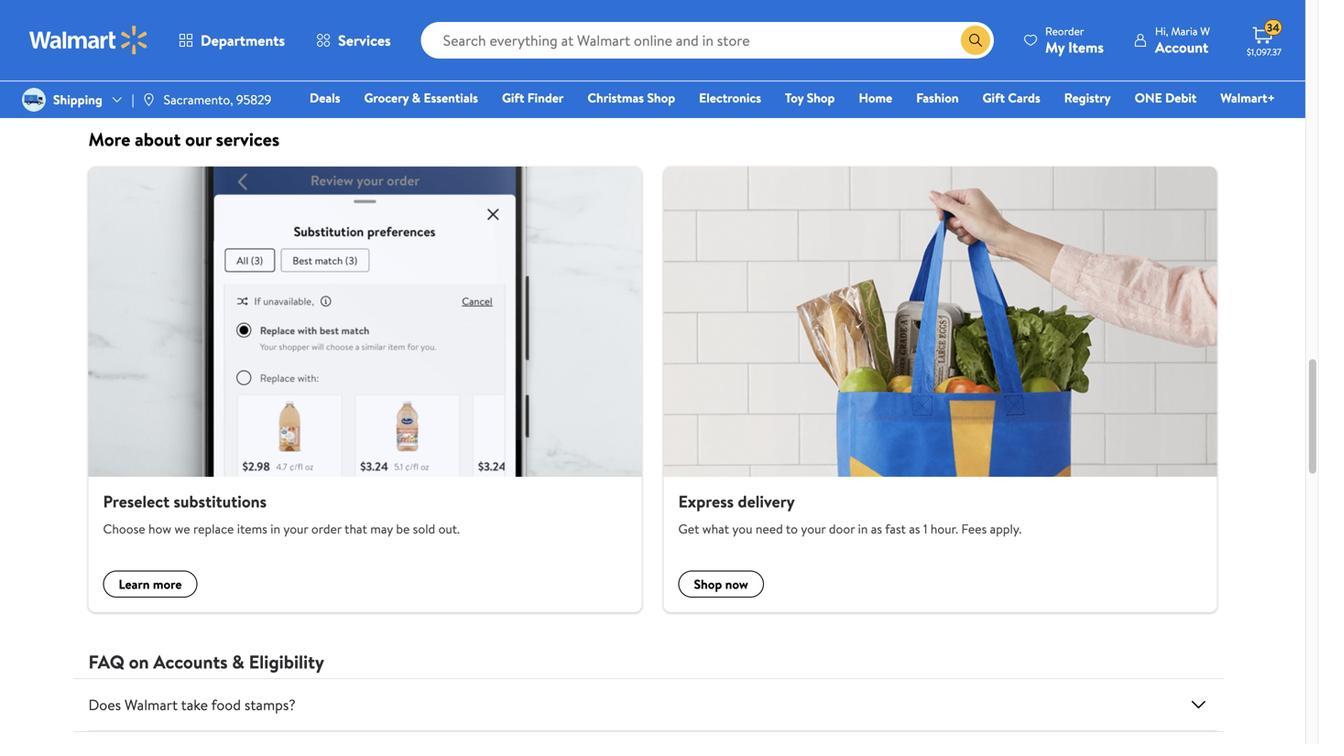 Task type: locate. For each thing, give the bounding box(es) containing it.
grocery
[[364, 89, 409, 107]]

out.
[[438, 520, 460, 538]]

learn more
[[119, 576, 182, 593]]

more
[[153, 576, 182, 593]]

0 horizontal spatial 1-
[[96, 67, 103, 83]]

2 your from the left
[[801, 520, 826, 538]]

555
[[1091, 40, 1109, 56]]

product group containing 432
[[656, 0, 819, 96]]

express delivery list item
[[653, 167, 1228, 613]]

fashion
[[916, 89, 959, 107]]

in
[[270, 520, 280, 538], [858, 520, 868, 538]]

1 horizontal spatial shop
[[694, 576, 722, 593]]

gift inside 'gift finder' link
[[502, 89, 524, 107]]

as left 'fast'
[[871, 520, 882, 538]]

 image for shipping
[[22, 88, 46, 112]]

1- up shipping on the top left of page
[[96, 67, 103, 83]]

4 shipping from the left
[[689, 67, 728, 83]]

christmas
[[587, 89, 644, 107]]

as left 1
[[909, 520, 920, 538]]

1 horizontal spatial gift
[[982, 89, 1005, 107]]

& up food on the bottom left of the page
[[232, 649, 244, 675]]

2 product group from the left
[[280, 0, 443, 96]]

1 vertical spatial &
[[232, 649, 244, 675]]

shop down the 2-
[[647, 89, 675, 107]]

your left "order"
[[283, 520, 308, 538]]

shop inside express delivery 'list item'
[[694, 576, 722, 593]]

34
[[1267, 20, 1280, 35]]

5 product group from the left
[[844, 0, 1007, 96]]

1- up essentials
[[472, 67, 480, 83]]

1 in from the left
[[270, 520, 280, 538]]

shipping
[[53, 91, 102, 109]]

2 in from the left
[[858, 520, 868, 538]]

your inside preselect substitutions choose how we replace items in your order that may be sold out.
[[283, 520, 308, 538]]

1-
[[96, 67, 103, 83], [284, 67, 292, 83], [472, 67, 480, 83]]

shop for christmas shop
[[647, 89, 675, 107]]

faq
[[88, 649, 124, 675]]

departments
[[201, 30, 285, 50]]

day
[[103, 67, 120, 83], [292, 67, 308, 83], [480, 67, 496, 83], [670, 67, 686, 83]]

2 as from the left
[[909, 520, 920, 538]]

0 horizontal spatial gift
[[502, 89, 524, 107]]

1 horizontal spatial 1-day shipping
[[284, 67, 350, 83]]

registry link
[[1056, 88, 1119, 108]]

shipping up deals 'link'
[[311, 67, 350, 83]]

1 horizontal spatial in
[[858, 520, 868, 538]]

shop
[[647, 89, 675, 107], [807, 89, 835, 107], [694, 576, 722, 593]]

3 1- from the left
[[472, 67, 480, 83]]

product group
[[92, 0, 254, 96], [280, 0, 443, 96], [468, 0, 631, 96], [656, 0, 819, 96], [844, 0, 1007, 96], [1032, 0, 1195, 96]]

0 horizontal spatial 1-day shipping
[[96, 67, 162, 83]]

1-day shipping up deals 'link'
[[284, 67, 350, 83]]

 image
[[22, 88, 46, 112], [142, 93, 156, 107]]

gift inside "gift cards" link
[[982, 89, 1005, 107]]

electronics
[[699, 89, 761, 107]]

stamps?
[[244, 695, 296, 715]]

0 horizontal spatial your
[[283, 520, 308, 538]]

1-day shipping up |
[[96, 67, 162, 83]]

deals
[[310, 89, 340, 107]]

1 horizontal spatial your
[[801, 520, 826, 538]]

your right to
[[801, 520, 826, 538]]

1 horizontal spatial as
[[909, 520, 920, 538]]

our
[[185, 127, 212, 152]]

day down walmart site-wide search field
[[670, 67, 686, 83]]

shop left now
[[694, 576, 722, 593]]

Walmart Site-Wide search field
[[421, 22, 994, 59]]

shipping up electronics
[[689, 67, 728, 83]]

cards
[[1008, 89, 1040, 107]]

614
[[903, 12, 919, 27]]

 image for sacramento, 95829
[[142, 93, 156, 107]]

about
[[135, 127, 181, 152]]

be
[[396, 520, 410, 538]]

registry
[[1064, 89, 1111, 107]]

shop for toy shop
[[807, 89, 835, 107]]

sold
[[413, 520, 435, 538]]

replace
[[193, 520, 234, 538]]

one
[[1135, 89, 1162, 107]]

0 horizontal spatial  image
[[22, 88, 46, 112]]

you
[[732, 520, 752, 538]]

2 horizontal spatial 1-day shipping
[[472, 67, 538, 83]]

eligibility
[[249, 649, 324, 675]]

does walmart take food stamps? image
[[1188, 694, 1210, 716]]

delivery
[[738, 490, 795, 513]]

in inside express delivery get what you need to your door in as fast as 1 hour. fees apply.
[[858, 520, 868, 538]]

now
[[725, 576, 748, 593]]

preselect substitutions choose how we replace items in your order that may be sold out.
[[103, 490, 460, 538]]

hi, maria w account
[[1155, 23, 1210, 57]]

0 horizontal spatial as
[[871, 520, 882, 538]]

95829
[[236, 91, 271, 109]]

4 product group from the left
[[656, 0, 819, 96]]

list containing preselect substitutions
[[77, 167, 1228, 613]]

walmart+ link
[[1212, 88, 1283, 108]]

2 horizontal spatial shop
[[807, 89, 835, 107]]

accounts
[[153, 649, 228, 675]]

2 gift from the left
[[982, 89, 1005, 107]]

pickup down my in the right top of the page
[[1036, 70, 1068, 86]]

grocery & essentials link
[[356, 88, 486, 108]]

express
[[678, 490, 734, 513]]

gift left cards
[[982, 89, 1005, 107]]

christmas shop
[[587, 89, 675, 107]]

 image right |
[[142, 93, 156, 107]]

&
[[412, 89, 421, 107], [232, 649, 244, 675]]

Search search field
[[421, 22, 994, 59]]

|
[[132, 91, 134, 109]]

& right grocery
[[412, 89, 421, 107]]

account
[[1155, 37, 1208, 57]]

walmart+
[[1220, 89, 1275, 107]]

day up 'gift finder' link
[[480, 67, 496, 83]]

christmas shop link
[[579, 88, 683, 108]]

0 horizontal spatial in
[[270, 520, 280, 538]]

1 horizontal spatial  image
[[142, 93, 156, 107]]

gift finder
[[502, 89, 564, 107]]

gift cards link
[[974, 88, 1049, 108]]

delivery down 298
[[515, 41, 554, 57]]

delivery
[[138, 41, 178, 57], [326, 41, 366, 57], [515, 41, 554, 57], [703, 41, 742, 57], [1079, 70, 1119, 86]]

0 horizontal spatial shop
[[647, 89, 675, 107]]

1- down departments
[[284, 67, 292, 83]]

in right items on the bottom of the page
[[270, 520, 280, 538]]

toy shop
[[785, 89, 835, 107]]

items
[[237, 520, 267, 538]]

departments button
[[163, 18, 301, 62]]

0 vertical spatial &
[[412, 89, 421, 107]]

delivery up registry link
[[1079, 70, 1119, 86]]

2 shipping from the left
[[311, 67, 350, 83]]

how
[[148, 520, 171, 538]]

pickup up essentials
[[472, 41, 504, 57]]

1 horizontal spatial &
[[412, 89, 421, 107]]

substitutions
[[174, 490, 267, 513]]

1 gift from the left
[[502, 89, 524, 107]]

in right 'door'
[[858, 520, 868, 538]]

pickup up the 2-
[[660, 41, 692, 57]]

1 horizontal spatial 1-
[[284, 67, 292, 83]]

0 horizontal spatial &
[[232, 649, 244, 675]]

list
[[77, 167, 1228, 613]]

shop right toy
[[807, 89, 835, 107]]

shipping up |
[[122, 67, 162, 83]]

3 product group from the left
[[468, 0, 631, 96]]

1 your from the left
[[283, 520, 308, 538]]

that
[[345, 520, 367, 538]]

as
[[871, 520, 882, 538], [909, 520, 920, 538]]

1-day shipping up 'gift finder' link
[[472, 67, 538, 83]]

gift left finder
[[502, 89, 524, 107]]

shipping up 'gift finder' link
[[499, 67, 538, 83]]

day down walmart image
[[103, 67, 120, 83]]

2 horizontal spatial 1-
[[472, 67, 480, 83]]

your
[[283, 520, 308, 538], [801, 520, 826, 538]]

express delivery get what you need to your door in as fast as 1 hour. fees apply.
[[678, 490, 1022, 538]]

 image left shipping on the top left of page
[[22, 88, 46, 112]]

gift
[[502, 89, 524, 107], [982, 89, 1005, 107]]

6 product group from the left
[[1032, 0, 1195, 96]]

take
[[181, 695, 208, 715]]

day up deals 'link'
[[292, 67, 308, 83]]

shipping
[[122, 67, 162, 83], [311, 67, 350, 83], [499, 67, 538, 83], [689, 67, 728, 83]]



Task type: vqa. For each thing, say whether or not it's contained in the screenshot.
'Services'
yes



Task type: describe. For each thing, give the bounding box(es) containing it.
one debit link
[[1126, 88, 1205, 108]]

gift finder link
[[494, 88, 572, 108]]

walmart
[[125, 695, 178, 715]]

2-
[[660, 67, 670, 83]]

debit
[[1165, 89, 1197, 107]]

sacramento,
[[164, 91, 233, 109]]

maria
[[1171, 23, 1198, 39]]

electronics link
[[691, 88, 769, 108]]

1
[[923, 520, 927, 538]]

gift for gift finder
[[502, 89, 524, 107]]

product group containing 555
[[1032, 0, 1195, 96]]

home
[[859, 89, 892, 107]]

preselect
[[103, 490, 170, 513]]

choose
[[103, 520, 145, 538]]

need
[[756, 520, 783, 538]]

we
[[174, 520, 190, 538]]

learn
[[119, 576, 150, 593]]

1 shipping from the left
[[122, 67, 162, 83]]

apply.
[[990, 520, 1022, 538]]

more about our services
[[88, 127, 279, 152]]

services
[[216, 127, 279, 152]]

toy
[[785, 89, 804, 107]]

hour.
[[931, 520, 958, 538]]

fees
[[961, 520, 987, 538]]

pickup up shipping on the top left of page
[[96, 41, 127, 57]]

3 day from the left
[[480, 67, 496, 83]]

my
[[1045, 37, 1065, 57]]

does walmart take food stamps?
[[88, 695, 296, 715]]

reorder my items
[[1045, 23, 1104, 57]]

delivery up sacramento, in the left of the page
[[138, 41, 178, 57]]

1 1-day shipping from the left
[[96, 67, 162, 83]]

get
[[678, 520, 699, 538]]

delivery down 432
[[703, 41, 742, 57]]

home link
[[850, 88, 901, 108]]

3 1-day shipping from the left
[[472, 67, 538, 83]]

search icon image
[[968, 33, 983, 48]]

sacramento, 95829
[[164, 91, 271, 109]]

1 as from the left
[[871, 520, 882, 538]]

preselect substitutions list item
[[77, 167, 653, 613]]

gift for gift cards
[[982, 89, 1005, 107]]

product group containing 614
[[844, 0, 1007, 96]]

more
[[88, 127, 130, 152]]

gift cards
[[982, 89, 1040, 107]]

one debit
[[1135, 89, 1197, 107]]

1 day from the left
[[103, 67, 120, 83]]

product group containing 298
[[468, 0, 631, 96]]

1 1- from the left
[[96, 67, 103, 83]]

walmart image
[[29, 26, 148, 55]]

deals link
[[301, 88, 349, 108]]

delivery up deals
[[326, 41, 366, 57]]

2 day from the left
[[292, 67, 308, 83]]

finder
[[527, 89, 564, 107]]

items
[[1068, 37, 1104, 57]]

your inside express delivery get what you need to your door in as fast as 1 hour. fees apply.
[[801, 520, 826, 538]]

$1,097.37
[[1247, 46, 1281, 58]]

in inside preselect substitutions choose how we replace items in your order that may be sold out.
[[270, 520, 280, 538]]

what
[[702, 520, 729, 538]]

pickup up deals
[[284, 41, 315, 57]]

food
[[211, 695, 241, 715]]

services button
[[301, 18, 406, 62]]

fast
[[885, 520, 906, 538]]

faq on accounts &  eligibility
[[88, 649, 324, 675]]

essentials
[[424, 89, 478, 107]]

1 product group from the left
[[92, 0, 254, 96]]

grocery & essentials
[[364, 89, 478, 107]]

reorder
[[1045, 23, 1084, 39]]

298
[[527, 12, 545, 27]]

fashion link
[[908, 88, 967, 108]]

432
[[715, 12, 733, 27]]

3 shipping from the left
[[499, 67, 538, 83]]

2-day shipping
[[660, 67, 728, 83]]

toy shop link
[[777, 88, 843, 108]]

to
[[786, 520, 798, 538]]

2 1-day shipping from the left
[[284, 67, 350, 83]]

may
[[370, 520, 393, 538]]

4 day from the left
[[670, 67, 686, 83]]

2 1- from the left
[[284, 67, 292, 83]]

services
[[338, 30, 391, 50]]

on
[[129, 649, 149, 675]]

door
[[829, 520, 855, 538]]

w
[[1200, 23, 1210, 39]]

shop now
[[694, 576, 748, 593]]

order
[[311, 520, 342, 538]]

hi,
[[1155, 23, 1168, 39]]



